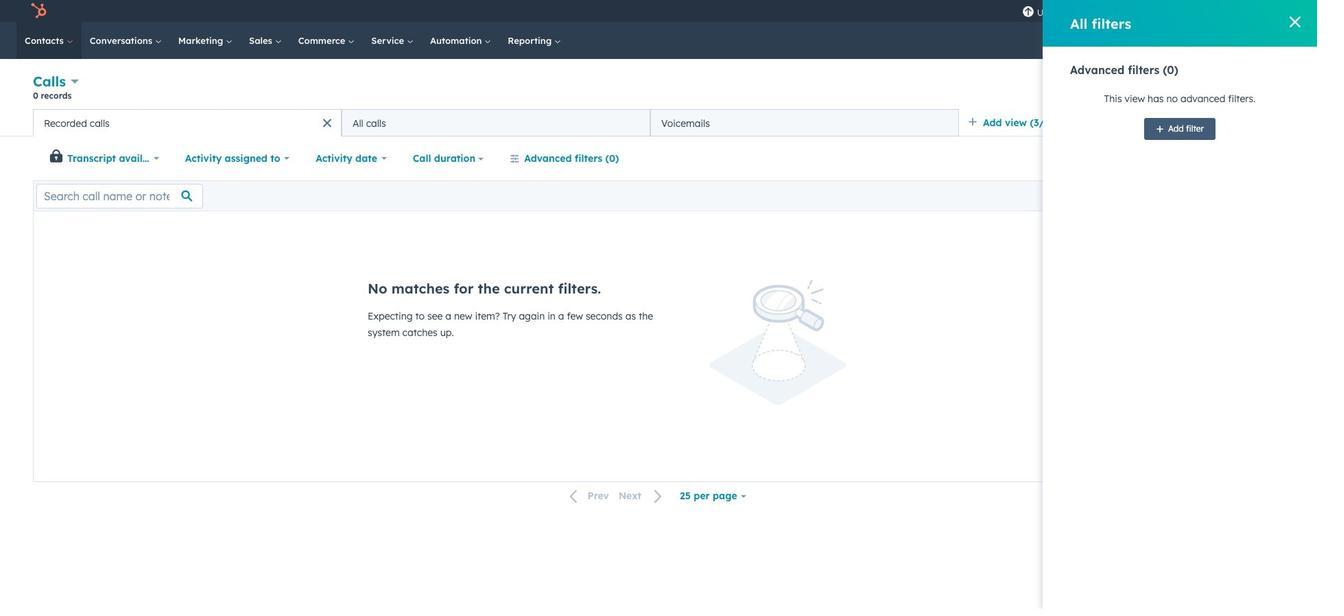 Task type: describe. For each thing, give the bounding box(es) containing it.
close image
[[1290, 16, 1301, 27]]

pagination navigation
[[562, 487, 671, 506]]



Task type: locate. For each thing, give the bounding box(es) containing it.
jacob simon image
[[1219, 5, 1231, 17]]

Search HubSpot search field
[[1125, 29, 1269, 52]]

marketplaces image
[[1115, 6, 1128, 19]]

Search call name or notes search field
[[36, 184, 203, 208]]

banner
[[33, 71, 1284, 109]]

menu
[[1015, 0, 1301, 22]]



Task type: vqa. For each thing, say whether or not it's contained in the screenshot.
Close icon
yes



